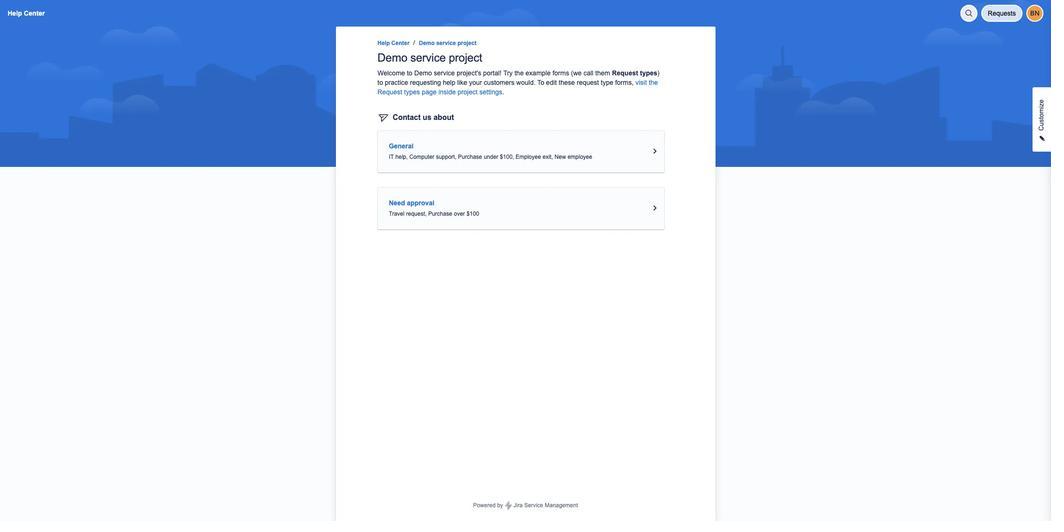 Task type: vqa. For each thing, say whether or not it's contained in the screenshot.
'Visit The Request Types Page Inside Project Settings' LINK at the top of page
yes



Task type: locate. For each thing, give the bounding box(es) containing it.
to up practice
[[407, 69, 413, 77]]

welcome to demo service project's portal! try the example forms (we call them request types
[[378, 69, 658, 77]]

0 vertical spatial to
[[407, 69, 413, 77]]

search image
[[965, 9, 974, 18]]

1 vertical spatial project
[[449, 51, 483, 64]]

1 vertical spatial demo
[[378, 51, 408, 64]]

would.
[[517, 79, 536, 86]]

project's
[[457, 69, 482, 77]]

1 vertical spatial the
[[649, 79, 658, 86]]

1 vertical spatial request
[[378, 88, 403, 96]]

1 horizontal spatial center
[[392, 40, 410, 47]]

demo right / in the left of the page
[[419, 40, 435, 47]]

help for help center
[[8, 9, 22, 17]]

help center
[[8, 9, 45, 17]]

1 horizontal spatial the
[[649, 79, 658, 86]]

types down requesting
[[404, 88, 420, 96]]

$100
[[467, 211, 480, 218]]

demo
[[419, 40, 435, 47], [378, 51, 408, 64], [415, 69, 432, 77]]

0 horizontal spatial the
[[515, 69, 524, 77]]

1 horizontal spatial help
[[378, 40, 390, 47]]

1 vertical spatial types
[[404, 88, 420, 96]]

1 horizontal spatial to
[[407, 69, 413, 77]]

request down practice
[[378, 88, 403, 96]]

visit the request types page inside project settings link
[[378, 79, 658, 96]]

0 vertical spatial the
[[515, 69, 524, 77]]

0 horizontal spatial to
[[378, 79, 383, 86]]

customize button
[[1033, 87, 1052, 152]]

types
[[640, 69, 658, 77], [404, 88, 420, 96]]

the down ")"
[[649, 79, 658, 86]]

0 vertical spatial help
[[8, 9, 22, 17]]

0 vertical spatial request
[[612, 69, 639, 77]]

the right try
[[515, 69, 524, 77]]

type
[[601, 79, 614, 86]]

service right / in the left of the page
[[437, 40, 456, 47]]

center
[[24, 9, 45, 17], [392, 40, 410, 47]]

edit
[[547, 79, 557, 86]]

0 vertical spatial center
[[24, 9, 45, 17]]

computer
[[410, 154, 435, 161]]

your profile and settings image
[[1028, 6, 1043, 21]]

purchase left over
[[429, 211, 453, 218]]

your
[[469, 79, 482, 86]]

contact
[[393, 113, 421, 122]]

practice
[[385, 79, 408, 86]]

forms,
[[616, 79, 634, 86]]

0 vertical spatial types
[[640, 69, 658, 77]]

1 horizontal spatial purchase
[[458, 154, 483, 161]]

request
[[577, 79, 599, 86]]

0 horizontal spatial purchase
[[429, 211, 453, 218]]

demo up requesting
[[415, 69, 432, 77]]

the
[[515, 69, 524, 77], [649, 79, 658, 86]]

by
[[497, 503, 504, 510]]

help for help center / demo service project demo service project
[[378, 40, 390, 47]]

request inside visit the request types page inside project settings
[[378, 88, 403, 96]]

0 vertical spatial demo
[[419, 40, 435, 47]]

0 horizontal spatial types
[[404, 88, 420, 96]]

0 vertical spatial service
[[437, 40, 456, 47]]

settings
[[480, 88, 503, 96]]

us
[[423, 113, 432, 122]]

purchase left under
[[458, 154, 483, 161]]

0 horizontal spatial help center link
[[4, 0, 49, 27]]

project
[[458, 40, 477, 47], [449, 51, 483, 64], [458, 88, 478, 96]]

0 vertical spatial purchase
[[458, 154, 483, 161]]

service down / in the left of the page
[[411, 51, 446, 64]]

.
[[503, 88, 505, 96]]

exit,
[[543, 154, 553, 161]]

0 vertical spatial help center link
[[4, 0, 49, 27]]

0 horizontal spatial request
[[378, 88, 403, 96]]

general it help, computer support, purchase under $100, employee exit, new employee
[[389, 142, 593, 161]]

0 horizontal spatial center
[[24, 9, 45, 17]]

1 vertical spatial help
[[378, 40, 390, 47]]

demo up welcome
[[378, 51, 408, 64]]

to for demo
[[407, 69, 413, 77]]

1 vertical spatial purchase
[[429, 211, 453, 218]]

inside
[[439, 88, 456, 96]]

to
[[407, 69, 413, 77], [378, 79, 383, 86]]

help
[[8, 9, 22, 17], [378, 40, 390, 47]]

contact us about
[[393, 113, 454, 122]]

1 horizontal spatial types
[[640, 69, 658, 77]]

service
[[437, 40, 456, 47], [411, 51, 446, 64], [434, 69, 455, 77]]

types up the visit
[[640, 69, 658, 77]]

purchase
[[458, 154, 483, 161], [429, 211, 453, 218]]

2 vertical spatial project
[[458, 88, 478, 96]]

) to practice requesting help like your customers would. to edit these request type forms,
[[378, 69, 660, 86]]

service
[[525, 503, 544, 510]]

them
[[596, 69, 611, 77]]

over
[[454, 211, 465, 218]]

employee
[[516, 154, 541, 161]]

1 vertical spatial to
[[378, 79, 383, 86]]

service up help at top left
[[434, 69, 455, 77]]

center inside help center / demo service project demo service project
[[392, 40, 410, 47]]

try
[[504, 69, 513, 77]]

help center link
[[4, 0, 49, 27], [378, 40, 410, 47]]

to for practice
[[378, 79, 383, 86]]

help inside help center / demo service project demo service project
[[378, 40, 390, 47]]

to down welcome
[[378, 79, 383, 86]]

request
[[612, 69, 639, 77], [378, 88, 403, 96]]

to inside the ) to practice requesting help like your customers would. to edit these request type forms,
[[378, 79, 383, 86]]

help center / demo service project demo service project
[[378, 39, 483, 64]]

request up forms,
[[612, 69, 639, 77]]

1 vertical spatial center
[[392, 40, 410, 47]]

jira service management
[[512, 503, 578, 510]]

management
[[545, 503, 578, 510]]

0 horizontal spatial help
[[8, 9, 22, 17]]

1 vertical spatial help center link
[[378, 40, 410, 47]]

requesting
[[410, 79, 441, 86]]



Task type: describe. For each thing, give the bounding box(es) containing it.
help,
[[396, 154, 408, 161]]

jira
[[514, 503, 523, 510]]

contact us about image
[[378, 112, 389, 123]]

support,
[[436, 154, 457, 161]]

requests
[[989, 9, 1017, 17]]

approval
[[407, 200, 435, 207]]

travel
[[389, 211, 405, 218]]

(we
[[571, 69, 582, 77]]

center for help center / demo service project demo service project
[[392, 40, 410, 47]]

project inside visit the request types page inside project settings
[[458, 88, 478, 96]]

request,
[[406, 211, 427, 218]]

visit
[[636, 79, 647, 86]]

forms
[[553, 69, 570, 77]]

general
[[389, 142, 414, 150]]

new
[[555, 154, 566, 161]]

customize
[[1038, 100, 1046, 131]]

purchase inside need approval travel request, purchase over $100
[[429, 211, 453, 218]]

need
[[389, 200, 405, 207]]

powered
[[473, 503, 496, 510]]

customers
[[484, 79, 515, 86]]

types inside visit the request types page inside project settings
[[404, 88, 420, 96]]

2 vertical spatial service
[[434, 69, 455, 77]]

employee
[[568, 154, 593, 161]]

these
[[559, 79, 575, 86]]

page
[[422, 88, 437, 96]]

portal!
[[483, 69, 502, 77]]

visit the request types page inside project settings
[[378, 79, 658, 96]]

welcome
[[378, 69, 405, 77]]

1 horizontal spatial request
[[612, 69, 639, 77]]

powered by
[[473, 503, 505, 510]]

1 horizontal spatial help center link
[[378, 40, 410, 47]]

)
[[658, 69, 660, 77]]

2 vertical spatial demo
[[415, 69, 432, 77]]

0 vertical spatial project
[[458, 40, 477, 47]]

it
[[389, 154, 394, 161]]

/
[[414, 39, 415, 47]]

under
[[484, 154, 499, 161]]

help
[[443, 79, 456, 86]]

demo service project link
[[419, 40, 477, 47]]

to
[[538, 79, 545, 86]]

like
[[458, 79, 468, 86]]

about
[[434, 113, 454, 122]]

the inside visit the request types page inside project settings
[[649, 79, 658, 86]]

call
[[584, 69, 594, 77]]

example
[[526, 69, 551, 77]]

center for help center
[[24, 9, 45, 17]]

purchase inside general it help, computer support, purchase under $100, employee exit, new employee
[[458, 154, 483, 161]]

need approval travel request, purchase over $100
[[389, 200, 480, 218]]

requests button
[[982, 5, 1023, 22]]

$100,
[[500, 154, 515, 161]]

1 vertical spatial service
[[411, 51, 446, 64]]



